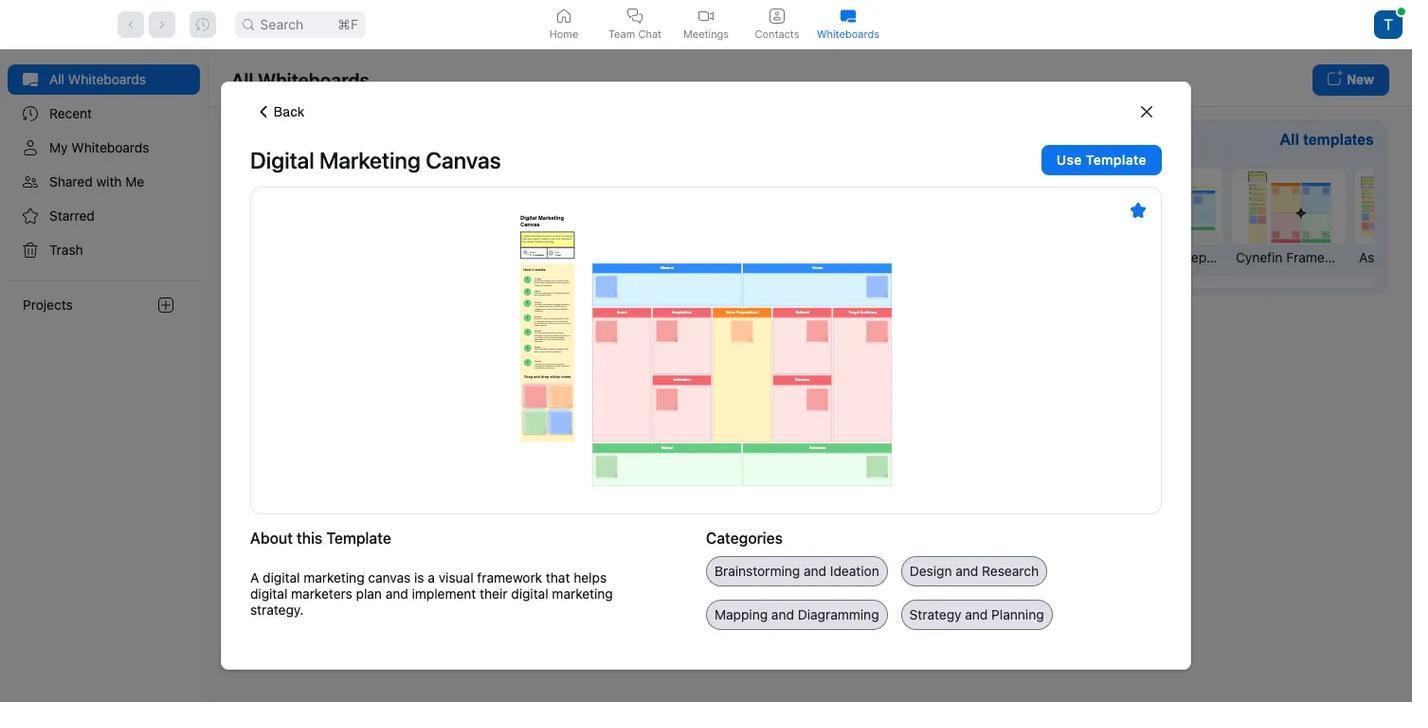 Task type: locate. For each thing, give the bounding box(es) containing it.
whiteboards button
[[813, 0, 884, 48]]

whiteboard small image
[[841, 8, 856, 23]]

whiteboard small image
[[841, 8, 856, 23]]

team chat image
[[627, 8, 643, 23], [627, 8, 643, 23]]

chat
[[638, 27, 662, 40]]

tab list
[[528, 0, 884, 48]]

team chat
[[608, 27, 662, 40]]

contacts button
[[742, 0, 813, 48]]

search
[[260, 16, 304, 32]]

magnifier image
[[243, 18, 254, 30], [243, 18, 254, 30]]

profile contact image
[[770, 8, 785, 23], [770, 8, 785, 23]]

whiteboards
[[817, 27, 879, 40]]

online image
[[1398, 7, 1405, 15], [1398, 7, 1405, 15]]

tab list containing home
[[528, 0, 884, 48]]

home small image
[[556, 8, 571, 23], [556, 8, 571, 23]]

video on image
[[698, 8, 714, 23], [698, 8, 714, 23]]



Task type: vqa. For each thing, say whether or not it's contained in the screenshot.
Whiteboards button
yes



Task type: describe. For each thing, give the bounding box(es) containing it.
team
[[608, 27, 635, 40]]

home
[[549, 27, 578, 40]]

meetings button
[[671, 0, 742, 48]]

meetings
[[683, 27, 729, 40]]

avatar image
[[1374, 10, 1403, 38]]

⌘f
[[337, 16, 359, 32]]

contacts
[[755, 27, 799, 40]]

home button
[[528, 0, 599, 48]]

team chat button
[[599, 0, 671, 48]]



